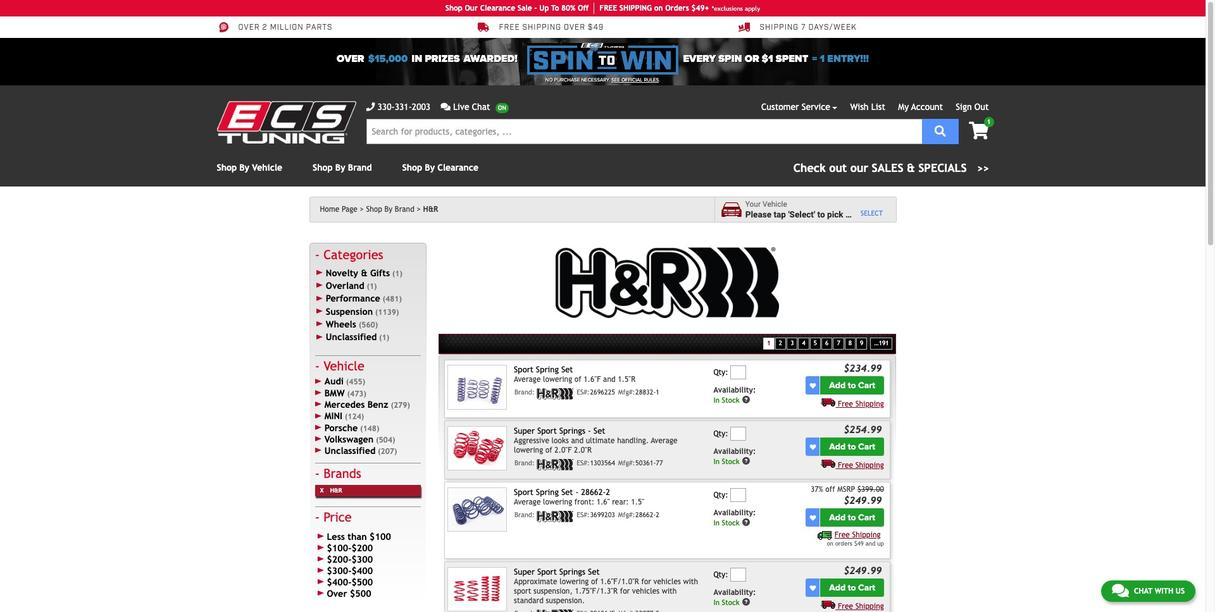 Task type: describe. For each thing, give the bounding box(es) containing it.
- for $254.99
[[588, 427, 591, 436]]

0 horizontal spatial (1)
[[367, 282, 377, 291]]

3 add to cart button from the top
[[821, 509, 884, 527]]

to inside your vehicle please tap 'select' to pick a vehicle
[[818, 209, 825, 219]]

8 link
[[845, 338, 856, 350]]

availability: for $254.99
[[714, 448, 756, 457]]

9
[[860, 340, 864, 347]]

comments image
[[1112, 584, 1129, 599]]

super sport springs - set aggressive looks and ultimate handling. average lowering of 2.0"f 2.0"r
[[514, 427, 678, 455]]

by up home page link
[[335, 163, 345, 173]]

0 horizontal spatial -
[[534, 4, 537, 13]]

free shipping over $49 link
[[478, 22, 604, 33]]

add to cart for $234.99
[[829, 381, 876, 391]]

sport inside sport spring set average lowering of 1.6"f and 1.5"r
[[514, 365, 534, 375]]

…191
[[874, 340, 889, 347]]

- for 37% off msrp
[[576, 488, 579, 497]]

3 availability: in stock from the top
[[714, 509, 756, 528]]

sign out
[[956, 102, 989, 112]]

springs for $254.99
[[559, 427, 586, 436]]

over $15,000 in prizes
[[337, 53, 460, 65]]

(1139)
[[375, 308, 399, 317]]

wish list
[[850, 102, 886, 112]]

average inside sport spring set average lowering of 1.6"f and 1.5"r
[[514, 376, 541, 384]]

qty: for $254.99
[[714, 430, 728, 439]]

novelty
[[326, 268, 358, 278]]

rear:
[[612, 498, 629, 507]]

free shipping for $254.99
[[838, 462, 884, 471]]

average inside super sport springs - set aggressive looks and ultimate handling. average lowering of 2.0"f 2.0"r
[[651, 437, 678, 446]]

of inside super sport springs set approximate lowering of 1.6"f/1.0"r for vehicles with sport suspension, 1.75"f/1.3"r for vehicles with standard suspension.
[[591, 578, 598, 587]]

over 2 million parts link
[[217, 22, 333, 33]]

specials
[[919, 161, 967, 175]]

to for $249.99
[[848, 583, 856, 594]]

$49 inside 'free shipping on orders $49 and up'
[[854, 541, 864, 548]]

0 horizontal spatial $49
[[588, 23, 604, 32]]

categories
[[324, 247, 383, 262]]

2.0"r
[[574, 446, 592, 455]]

$200
[[352, 543, 373, 554]]

shop by vehicle link
[[217, 163, 282, 173]]

0 horizontal spatial 7
[[801, 23, 806, 32]]

h&r - corporate logo image for $234.99
[[537, 389, 574, 400]]

(124)
[[345, 413, 364, 422]]

brand for shop by vehicle
[[348, 163, 372, 173]]

1.5"
[[631, 498, 645, 507]]

$234.99
[[844, 363, 882, 374]]

suspension.
[[546, 597, 585, 606]]

shop by clearance
[[402, 163, 479, 173]]

question sign image for 37% off msrp
[[742, 519, 751, 527]]

3 add from the top
[[829, 513, 846, 524]]

unclassified inside vehicle audi (455) bmw (473) mercedes benz (279) mini (124) porsche (148) volkswagen (504) unclassified (207)
[[325, 446, 376, 457]]

live chat link
[[441, 101, 509, 114]]

…191 link
[[871, 338, 893, 350]]

vehicle inside vehicle audi (455) bmw (473) mercedes benz (279) mini (124) porsche (148) volkswagen (504) unclassified (207)
[[324, 359, 365, 374]]

ecs tuning image
[[217, 101, 356, 144]]

$400-
[[327, 578, 352, 588]]

search image
[[935, 125, 946, 136]]

question sign image for $249.99
[[742, 598, 751, 607]]

vehicle audi (455) bmw (473) mercedes benz (279) mini (124) porsche (148) volkswagen (504) unclassified (207)
[[324, 359, 410, 457]]

availability: for $234.99
[[714, 386, 756, 395]]

shipping for $254.99
[[856, 462, 884, 471]]

super sport springs set link
[[514, 568, 600, 577]]

my
[[898, 102, 909, 112]]

'select'
[[788, 209, 815, 219]]

to for $254.99
[[848, 442, 856, 453]]

page
[[342, 205, 358, 214]]

availability: in stock for $234.99
[[714, 386, 756, 405]]

3 link
[[787, 338, 798, 350]]

1 horizontal spatial (1)
[[379, 334, 389, 343]]

audi
[[325, 376, 344, 387]]

1 vertical spatial free shipping image
[[818, 532, 832, 541]]

wish
[[850, 102, 869, 112]]

select
[[861, 209, 883, 217]]

super sport springs set approximate lowering of 1.6"f/1.0"r for vehicles with sport suspension, 1.75"f/1.3"r for vehicles with standard suspension.
[[514, 568, 698, 606]]

suspension,
[[534, 587, 573, 596]]

0 vertical spatial &
[[907, 161, 915, 175]]

2 inside the "sport spring set - 28662-2 average lowering front: 1.6" rear: 1.5""
[[606, 488, 610, 497]]

than
[[348, 532, 367, 543]]

us
[[1176, 587, 1185, 596]]

set inside the "sport spring set - 28662-2 average lowering front: 1.6" rear: 1.5""
[[561, 488, 573, 497]]

$49+
[[692, 4, 709, 13]]

1 horizontal spatial 28662-
[[636, 511, 656, 519]]

free for $249.99
[[838, 603, 853, 612]]

add to wish list image for third add to cart button from the top
[[810, 515, 816, 521]]

set inside super sport springs set approximate lowering of 1.6"f/1.0"r for vehicles with sport suspension, 1.75"f/1.3"r for vehicles with standard suspension.
[[588, 568, 600, 577]]

1 horizontal spatial with
[[683, 578, 698, 587]]

tap
[[774, 209, 786, 219]]

2 $249.99 from the top
[[844, 565, 882, 576]]

shipping for $249.99
[[856, 603, 884, 612]]

to for $234.99
[[848, 381, 856, 391]]

brand for home page
[[395, 205, 415, 214]]

springs for $249.99
[[559, 568, 586, 577]]

add for $254.99
[[829, 442, 846, 453]]

es#: for $254.99
[[577, 460, 590, 467]]

spring for $234.99
[[536, 365, 559, 375]]

3 mfg#: from the top
[[618, 511, 635, 519]]

0 vertical spatial free shipping image
[[821, 398, 836, 407]]

brand: for $234.99
[[515, 389, 535, 396]]

0 vertical spatial $500
[[352, 578, 373, 588]]

ecs tuning 'spin to win' contest logo image
[[528, 43, 678, 75]]

sport spring set average lowering of 1.6"f and 1.5"r
[[514, 365, 636, 384]]

and for $254.99
[[571, 437, 584, 446]]

(504)
[[376, 436, 395, 445]]

free inside 'free shipping on orders $49 and up'
[[835, 531, 850, 540]]

$399.00
[[858, 485, 884, 494]]

free ship ping on orders $49+ *exclusions apply
[[600, 4, 760, 13]]

and inside 'free shipping on orders $49 and up'
[[866, 541, 876, 548]]

3 availability: from the top
[[714, 509, 756, 518]]

chat inside chat with us link
[[1134, 587, 1153, 596]]

$400
[[352, 566, 373, 577]]

brands
[[324, 467, 361, 481]]

spin
[[719, 53, 742, 65]]

spring for 37% off msrp
[[536, 488, 559, 497]]

2.0"f
[[555, 446, 572, 455]]

77
[[656, 460, 663, 467]]

es#2568645 - 28877-2 - super sport springs set - approximate lowering of 1.6"f/1.0"r for vehicles with sport suspension, 1.75"f/1.3"r for vehicles with standard suspension. - h&r - bmw image
[[448, 568, 507, 612]]

entry!!!
[[828, 53, 869, 65]]

3 in from the top
[[714, 519, 720, 528]]

less than $100 $100-$200 $200-$300 $300-$400 $400-$500 over $500
[[327, 532, 391, 600]]

4 link
[[799, 338, 809, 350]]

1.6"
[[597, 498, 610, 507]]

shop by brand link for home page
[[366, 205, 421, 214]]

clearance for our
[[480, 4, 515, 13]]

free down shop our clearance sale - up to 80% off
[[499, 23, 520, 32]]

off
[[578, 4, 589, 13]]

es#1303564 - 50361-77 - super sport springs - set - aggressive looks and ultimate handling. average lowering of 2.0"f 2.0"r - h&r - audi image
[[448, 427, 507, 471]]

in for $254.99
[[714, 458, 720, 466]]

80%
[[562, 4, 576, 13]]

overland
[[326, 280, 364, 291]]

add to cart for $249.99
[[829, 583, 876, 594]]

sport inside super sport springs set approximate lowering of 1.6"f/1.0"r for vehicles with sport suspension, 1.75"f/1.3"r for vehicles with standard suspension.
[[537, 568, 557, 577]]

sport spring set - 28662-2 link
[[514, 488, 610, 497]]

brands x h&r
[[320, 467, 361, 495]]

$400-$500 link
[[315, 578, 421, 589]]

approximate
[[514, 578, 557, 587]]

super for $249.99
[[514, 568, 535, 577]]

cart for $234.99
[[858, 381, 876, 391]]

price
[[324, 510, 352, 525]]

5 link
[[810, 338, 821, 350]]

less
[[327, 532, 345, 543]]

1 right 2696225
[[656, 389, 660, 396]]

lowering inside super sport springs - set aggressive looks and ultimate handling. average lowering of 2.0"f 2.0"r
[[514, 446, 543, 455]]

up
[[877, 541, 884, 548]]

add to cart button for $234.99
[[821, 377, 884, 395]]

h&r - corporate logo image for $254.99
[[537, 460, 574, 471]]

sport spring set - 28662-2 average lowering front: 1.6" rear: 1.5"
[[514, 488, 645, 507]]

comments image
[[441, 103, 451, 111]]

pick
[[827, 209, 844, 219]]

home page
[[320, 205, 358, 214]]

.
[[659, 77, 660, 83]]

msrp
[[838, 485, 855, 494]]

sign
[[956, 102, 972, 112]]

2 down 77
[[656, 511, 660, 519]]

(473)
[[347, 390, 367, 399]]

porsche
[[325, 423, 358, 433]]

& inside categories novelty & gifts (1) overland (1) performance (481) suspension (1139) wheels (560) unclassified (1)
[[361, 268, 367, 278]]

unclassified inside categories novelty & gifts (1) overland (1) performance (481) suspension (1139) wheels (560) unclassified (1)
[[326, 332, 377, 343]]

50361-
[[636, 460, 656, 467]]

free shipping over $49
[[499, 23, 604, 32]]

in
[[412, 53, 422, 65]]

es#: for $234.99
[[577, 389, 590, 396]]

$100
[[370, 532, 391, 543]]

to
[[551, 4, 559, 13]]

stock for $254.99
[[722, 458, 740, 466]]



Task type: locate. For each thing, give the bounding box(es) containing it.
2 brand: from the top
[[515, 460, 535, 467]]

2 vertical spatial over
[[327, 589, 347, 600]]

1 vertical spatial free shipping image
[[821, 601, 836, 610]]

up
[[540, 4, 549, 13]]

37%
[[811, 485, 823, 494]]

0 vertical spatial 28662-
[[581, 488, 606, 497]]

1 vertical spatial brand
[[395, 205, 415, 214]]

0 vertical spatial mfg#:
[[618, 389, 635, 396]]

1 vertical spatial -
[[588, 427, 591, 436]]

over for over 2 million parts
[[238, 23, 260, 32]]

3 free shipping from the top
[[838, 603, 884, 612]]

free shipping
[[838, 400, 884, 409], [838, 462, 884, 471], [838, 603, 884, 612]]

1 cart from the top
[[858, 381, 876, 391]]

availability: in stock
[[714, 386, 756, 405], [714, 448, 756, 466], [714, 509, 756, 528], [714, 589, 756, 608]]

2 es#: from the top
[[577, 460, 590, 467]]

free shipping image up off
[[821, 460, 836, 469]]

set inside super sport springs - set aggressive looks and ultimate handling. average lowering of 2.0"f 2.0"r
[[594, 427, 605, 436]]

by down 2003
[[425, 163, 435, 173]]

& left gifts
[[361, 268, 367, 278]]

1 vertical spatial vehicle
[[763, 200, 787, 209]]

1 vertical spatial springs
[[559, 568, 586, 577]]

spring inside sport spring set average lowering of 1.6"f and 1.5"r
[[536, 365, 559, 375]]

over down $400-
[[327, 589, 347, 600]]

standard
[[514, 597, 544, 606]]

1 vertical spatial question sign image
[[742, 457, 751, 466]]

of inside super sport springs - set aggressive looks and ultimate handling. average lowering of 2.0"f 2.0"r
[[546, 446, 552, 455]]

1 vertical spatial es#:
[[577, 460, 590, 467]]

chat right comments icon
[[1134, 587, 1153, 596]]

28662- down 1.5"
[[636, 511, 656, 519]]

1 add to wish list image from the top
[[810, 383, 816, 389]]

free down orders on the bottom of page
[[838, 603, 853, 612]]

1 down out
[[987, 118, 991, 125]]

availability:
[[714, 386, 756, 395], [714, 448, 756, 457], [714, 509, 756, 518], [714, 589, 756, 598]]

see official rules link
[[612, 77, 659, 84]]

$15,000
[[368, 53, 408, 65]]

*exclusions
[[712, 5, 743, 12]]

or
[[745, 53, 759, 65]]

1 vertical spatial spring
[[536, 488, 559, 497]]

0 horizontal spatial brand
[[348, 163, 372, 173]]

and for $234.99
[[603, 376, 616, 384]]

1 vertical spatial chat
[[1134, 587, 1153, 596]]

0 vertical spatial for
[[642, 578, 651, 587]]

1 vertical spatial over
[[337, 53, 364, 65]]

add to cart down $254.99
[[829, 442, 876, 453]]

1 vertical spatial mfg#:
[[618, 460, 635, 467]]

2 h&r - corporate logo image from the top
[[537, 460, 574, 471]]

0 horizontal spatial on
[[654, 4, 663, 13]]

add down the $234.99
[[829, 381, 846, 391]]

unclassified down wheels
[[326, 332, 377, 343]]

2 left million
[[262, 23, 268, 32]]

cart up 'free shipping on orders $49 and up' at the right bottom
[[858, 513, 876, 524]]

question sign image for $234.99
[[742, 396, 751, 405]]

4 add to cart button from the top
[[821, 579, 884, 598]]

0 vertical spatial $249.99
[[844, 495, 882, 506]]

add to cart button for $249.99
[[821, 579, 884, 598]]

stock for $234.99
[[722, 396, 740, 405]]

1 horizontal spatial chat
[[1134, 587, 1153, 596]]

2 availability: in stock from the top
[[714, 448, 756, 466]]

shop by brand up home page link
[[313, 163, 372, 173]]

2 cart from the top
[[858, 442, 876, 453]]

1 horizontal spatial on
[[827, 541, 834, 548]]

2 add from the top
[[829, 442, 846, 453]]

qty:
[[714, 368, 728, 377], [714, 430, 728, 439], [714, 491, 728, 500], [714, 571, 728, 580]]

(455)
[[346, 378, 365, 387]]

brand: down 'aggressive'
[[515, 460, 535, 467]]

add to wish list image for add to cart button corresponding to $249.99
[[810, 585, 816, 592]]

$200-$300 link
[[315, 555, 421, 566]]

$300-$400 link
[[315, 566, 421, 578]]

in for $249.99
[[714, 599, 720, 608]]

availability: in stock for $249.99
[[714, 589, 756, 608]]

1 vertical spatial super
[[514, 568, 535, 577]]

0 horizontal spatial h&r
[[330, 488, 342, 495]]

4 stock from the top
[[722, 599, 740, 608]]

live chat
[[453, 102, 490, 112]]

customer service button
[[762, 101, 838, 114]]

average up 77
[[651, 437, 678, 446]]

2 horizontal spatial (1)
[[392, 270, 403, 278]]

2 vertical spatial of
[[591, 578, 598, 587]]

(560)
[[359, 321, 378, 330]]

of up 1.75"f/1.3"r at the bottom of page
[[591, 578, 598, 587]]

1 add to cart from the top
[[829, 381, 876, 391]]

4 h&r - corporate logo image from the top
[[537, 610, 574, 613]]

2 spring from the top
[[536, 488, 559, 497]]

lowering down sport spring set link
[[543, 376, 572, 384]]

shipping 7 days/week
[[760, 23, 857, 32]]

0 vertical spatial chat
[[472, 102, 490, 112]]

chat right live
[[472, 102, 490, 112]]

1 vertical spatial 7
[[837, 340, 840, 347]]

categories novelty & gifts (1) overland (1) performance (481) suspension (1139) wheels (560) unclassified (1)
[[324, 247, 403, 343]]

average down sport spring set link
[[514, 376, 541, 384]]

add to cart button for $254.99
[[821, 438, 884, 457]]

by
[[239, 163, 249, 173], [335, 163, 345, 173], [425, 163, 435, 173], [385, 205, 393, 214]]

2 vertical spatial average
[[514, 498, 541, 507]]

sport inside the "sport spring set - 28662-2 average lowering front: 1.6" rear: 1.5""
[[514, 488, 534, 497]]

2 stock from the top
[[722, 458, 740, 466]]

2 vertical spatial and
[[866, 541, 876, 548]]

*exclusions apply link
[[712, 3, 760, 13]]

every spin or $1 spent = 1 entry!!!
[[683, 53, 869, 65]]

springs inside super sport springs - set aggressive looks and ultimate handling. average lowering of 2.0"f 2.0"r
[[559, 427, 586, 436]]

over 2 million parts
[[238, 23, 333, 32]]

over for over $15,000 in prizes
[[337, 53, 364, 65]]

4 add from the top
[[829, 583, 846, 594]]

1 horizontal spatial for
[[642, 578, 651, 587]]

1 vertical spatial 28662-
[[636, 511, 656, 519]]

2 free shipping image from the top
[[821, 601, 836, 610]]

free
[[600, 4, 617, 13]]

stock for $249.99
[[722, 599, 740, 608]]

(1) right gifts
[[392, 270, 403, 278]]

9 link
[[856, 338, 867, 350]]

5
[[814, 340, 817, 347]]

2 qty: from the top
[[714, 430, 728, 439]]

cart down the $234.99
[[858, 381, 876, 391]]

over left $15,000
[[337, 53, 364, 65]]

prizes
[[425, 53, 460, 65]]

2696225
[[590, 389, 615, 396]]

3 qty: from the top
[[714, 491, 728, 500]]

1 horizontal spatial $49
[[854, 541, 864, 548]]

1 add to wish list image from the top
[[810, 515, 816, 521]]

unclassified down volkswagen
[[325, 446, 376, 457]]

1 add from the top
[[829, 381, 846, 391]]

1 link down sign out link
[[959, 117, 994, 141]]

1 horizontal spatial -
[[576, 488, 579, 497]]

h&r - corporate logo image down suspension.
[[537, 610, 574, 613]]

0 horizontal spatial and
[[571, 437, 584, 446]]

7 link
[[833, 338, 844, 350]]

free up msrp at the right bottom
[[838, 462, 853, 471]]

free for $254.99
[[838, 462, 853, 471]]

mfg#: for $234.99
[[618, 389, 635, 396]]

&
[[907, 161, 915, 175], [361, 268, 367, 278]]

3 brand: from the top
[[515, 511, 535, 519]]

1 springs from the top
[[559, 427, 586, 436]]

3 stock from the top
[[722, 519, 740, 528]]

shopping cart image
[[969, 122, 989, 140]]

of inside sport spring set average lowering of 1.6"f and 1.5"r
[[575, 376, 582, 384]]

brand: for $254.99
[[515, 460, 535, 467]]

looks
[[552, 437, 569, 446]]

mfg#: for $254.99
[[618, 460, 635, 467]]

4 add to cart from the top
[[829, 583, 876, 594]]

1 mfg#: from the top
[[618, 389, 635, 396]]

0 vertical spatial vehicles
[[654, 578, 681, 587]]

1 horizontal spatial clearance
[[480, 4, 515, 13]]

qty: for $234.99
[[714, 368, 728, 377]]

0 vertical spatial (1)
[[392, 270, 403, 278]]

2 inside "link"
[[262, 23, 268, 32]]

qty: for $249.99
[[714, 571, 728, 580]]

1 free shipping from the top
[[838, 400, 884, 409]]

set inside sport spring set average lowering of 1.6"f and 1.5"r
[[561, 365, 573, 375]]

1 qty: from the top
[[714, 368, 728, 377]]

es#: down the front:
[[577, 511, 590, 519]]

sport up 'looks'
[[537, 427, 557, 436]]

to down $254.99
[[848, 442, 856, 453]]

apply
[[745, 5, 760, 12]]

0 vertical spatial springs
[[559, 427, 586, 436]]

es#3699203 - 28662-2 - sport spring set - 28662-2 - average lowering front: 1.6" rear: 1.5" - h&r - bmw image
[[448, 488, 507, 533]]

1 vertical spatial shop by brand
[[366, 205, 415, 214]]

0 vertical spatial vehicle
[[252, 163, 282, 173]]

(481)
[[383, 295, 402, 304]]

2003
[[412, 102, 431, 112]]

3 h&r - corporate logo image from the top
[[537, 511, 574, 523]]

by down ecs tuning image
[[239, 163, 249, 173]]

brand up page
[[348, 163, 372, 173]]

1 availability: from the top
[[714, 386, 756, 395]]

off
[[826, 485, 835, 494]]

-
[[534, 4, 537, 13], [588, 427, 591, 436], [576, 488, 579, 497]]

2 add to cart button from the top
[[821, 438, 884, 457]]

stock
[[722, 396, 740, 405], [722, 458, 740, 466], [722, 519, 740, 528], [722, 599, 740, 608]]

0 vertical spatial add to wish list image
[[810, 515, 816, 521]]

add to cart button up 'free shipping on orders $49 and up' at the right bottom
[[821, 509, 884, 527]]

0 horizontal spatial chat
[[472, 102, 490, 112]]

3 es#: from the top
[[577, 511, 590, 519]]

springs up suspension,
[[559, 568, 586, 577]]

h&r - corporate logo image down sport spring set link
[[537, 389, 574, 400]]

0 horizontal spatial 28662-
[[581, 488, 606, 497]]

purchase
[[554, 77, 580, 83]]

1 free shipping image from the top
[[821, 460, 836, 469]]

ping
[[635, 4, 652, 13]]

phone image
[[366, 103, 375, 111]]

clearance down live
[[438, 163, 479, 173]]

es#: down 2.0"r on the left bottom
[[577, 460, 590, 467]]

question sign image for $254.99
[[742, 457, 751, 466]]

2 horizontal spatial and
[[866, 541, 876, 548]]

brand: down "sport spring set - 28662-2" link
[[515, 511, 535, 519]]

free shipping image down the 37% off msrp $399.00 $249.99
[[818, 532, 832, 541]]

1 link
[[959, 117, 994, 141], [763, 338, 775, 350]]

28662- up the front:
[[581, 488, 606, 497]]

add to cart down orders on the bottom of page
[[829, 583, 876, 594]]

1.5"r
[[618, 376, 636, 384]]

0 vertical spatial question sign image
[[742, 519, 751, 527]]

0 vertical spatial clearance
[[480, 4, 515, 13]]

1 right =
[[820, 53, 825, 65]]

over inside "less than $100 $100-$200 $200-$300 $300-$400 $400-$500 over $500"
[[327, 589, 347, 600]]

$249.99 inside the 37% off msrp $399.00 $249.99
[[844, 495, 882, 506]]

shop by brand right page
[[366, 205, 415, 214]]

0 vertical spatial brand
[[348, 163, 372, 173]]

customer service
[[762, 102, 830, 112]]

a
[[846, 209, 850, 219]]

2 add to cart from the top
[[829, 442, 876, 453]]

lowering inside the "sport spring set - 28662-2 average lowering front: 1.6" rear: 1.5""
[[543, 498, 572, 507]]

2 mfg#: from the top
[[618, 460, 635, 467]]

1 super from the top
[[514, 427, 535, 436]]

vehicle down ecs tuning image
[[252, 163, 282, 173]]

1 horizontal spatial brand
[[395, 205, 415, 214]]

& right the sales
[[907, 161, 915, 175]]

- left up
[[534, 4, 537, 13]]

6
[[826, 340, 829, 347]]

$49 right over
[[588, 23, 604, 32]]

1 vertical spatial &
[[361, 268, 367, 278]]

1 spring from the top
[[536, 365, 559, 375]]

shop by brand for home page
[[366, 205, 415, 214]]

on left orders on the bottom of page
[[827, 541, 834, 548]]

8
[[849, 340, 852, 347]]

free for $234.99
[[838, 400, 853, 409]]

es#: down the "1.6"f"
[[577, 389, 590, 396]]

h&r - corporate logo image
[[537, 389, 574, 400], [537, 460, 574, 471], [537, 511, 574, 523], [537, 610, 574, 613]]

shop by brand for shop by vehicle
[[313, 163, 372, 173]]

shop our clearance sale - up to 80% off
[[446, 4, 589, 13]]

sport up approximate
[[537, 568, 557, 577]]

2 in from the top
[[714, 458, 720, 466]]

2 question sign image from the top
[[742, 457, 751, 466]]

0 vertical spatial average
[[514, 376, 541, 384]]

3 add to cart from the top
[[829, 513, 876, 524]]

add to cart down the $234.99
[[829, 381, 876, 391]]

- inside the "sport spring set - 28662-2 average lowering front: 1.6" rear: 1.5""
[[576, 488, 579, 497]]

(1) down (1139)
[[379, 334, 389, 343]]

mercedes
[[325, 399, 365, 410]]

1 question sign image from the top
[[742, 519, 751, 527]]

and up 2.0"r on the left bottom
[[571, 437, 584, 446]]

cart down $254.99
[[858, 442, 876, 453]]

over $500 link
[[315, 589, 421, 600]]

over inside "link"
[[238, 23, 260, 32]]

2 springs from the top
[[559, 568, 586, 577]]

4 availability: in stock from the top
[[714, 589, 756, 608]]

0 vertical spatial add to wish list image
[[810, 383, 816, 389]]

customer
[[762, 102, 799, 112]]

vehicle up audi
[[324, 359, 365, 374]]

to down the $234.99
[[848, 381, 856, 391]]

7 left 8
[[837, 340, 840, 347]]

sport right es#2696225 - 28832-1 - sport spring set - average lowering of 1.6"f and 1.5"r - h&r - bmw image
[[514, 365, 534, 375]]

2 horizontal spatial with
[[1155, 587, 1174, 596]]

1 in from the top
[[714, 396, 720, 405]]

0 vertical spatial question sign image
[[742, 396, 751, 405]]

shop by brand link right page
[[366, 205, 421, 214]]

0 horizontal spatial for
[[620, 587, 630, 596]]

x
[[320, 488, 324, 495]]

shop by brand link for shop by vehicle
[[313, 163, 372, 173]]

spent
[[776, 53, 809, 65]]

2 vertical spatial brand:
[[515, 511, 535, 519]]

2 availability: from the top
[[714, 448, 756, 457]]

h&r - corporate logo image down "sport spring set - 28662-2" link
[[537, 511, 574, 523]]

list
[[871, 102, 886, 112]]

free shipping image
[[821, 398, 836, 407], [818, 532, 832, 541]]

2 left "3"
[[779, 340, 782, 347]]

1.75"f/1.3"r
[[575, 587, 618, 596]]

add to wish list image down 5 link
[[810, 383, 816, 389]]

1 horizontal spatial of
[[575, 376, 582, 384]]

2 vertical spatial mfg#:
[[618, 511, 635, 519]]

add to cart for $254.99
[[829, 442, 876, 453]]

1 vertical spatial add to wish list image
[[810, 444, 816, 451]]

- up the ultimate
[[588, 427, 591, 436]]

official
[[622, 77, 643, 83]]

service
[[802, 102, 830, 112]]

0 vertical spatial free shipping
[[838, 400, 884, 409]]

add to wish list image for $254.99
[[810, 444, 816, 451]]

clearance right our
[[480, 4, 515, 13]]

$500
[[352, 578, 373, 588], [350, 589, 371, 600]]

availability: in stock for $254.99
[[714, 448, 756, 466]]

add for $249.99
[[829, 583, 846, 594]]

1 $249.99 from the top
[[844, 495, 882, 506]]

7 inside "link"
[[837, 340, 840, 347]]

0 vertical spatial of
[[575, 376, 582, 384]]

your vehicle please tap 'select' to pick a vehicle
[[746, 200, 880, 219]]

1 vertical spatial $500
[[350, 589, 371, 600]]

0 horizontal spatial 1 link
[[763, 338, 775, 350]]

0 horizontal spatial clearance
[[438, 163, 479, 173]]

super for $254.99
[[514, 427, 535, 436]]

add to cart button down orders on the bottom of page
[[821, 579, 884, 598]]

1 es#: from the top
[[577, 389, 590, 396]]

mfg#: left 50361-
[[618, 460, 635, 467]]

0 vertical spatial es#:
[[577, 389, 590, 396]]

less than $100 link
[[315, 532, 421, 543]]

question sign image
[[742, 519, 751, 527], [742, 598, 751, 607]]

1 vertical spatial h&r
[[330, 488, 342, 495]]

shipping inside 'free shipping on orders $49 and up'
[[852, 531, 881, 540]]

of left the 2.0"f
[[546, 446, 552, 455]]

2 add to wish list image from the top
[[810, 585, 816, 592]]

2 super from the top
[[514, 568, 535, 577]]

aggressive
[[514, 437, 549, 446]]

sales & specials link
[[794, 160, 989, 177]]

free up $254.99
[[838, 400, 853, 409]]

brand:
[[515, 389, 535, 396], [515, 460, 535, 467], [515, 511, 535, 519]]

add to cart up 'free shipping on orders $49 and up' at the right bottom
[[829, 513, 876, 524]]

shop by clearance link
[[402, 163, 479, 173]]

and inside sport spring set average lowering of 1.6"f and 1.5"r
[[603, 376, 616, 384]]

2 horizontal spatial -
[[588, 427, 591, 436]]

lowering inside super sport springs set approximate lowering of 1.6"f/1.0"r for vehicles with sport suspension, 1.75"f/1.3"r for vehicles with standard suspension.
[[560, 578, 589, 587]]

with
[[683, 578, 698, 587], [1155, 587, 1174, 596], [662, 587, 677, 596]]

and up 2696225
[[603, 376, 616, 384]]

question sign image
[[742, 396, 751, 405], [742, 457, 751, 466]]

4 availability: from the top
[[714, 589, 756, 598]]

add to wish list image
[[810, 383, 816, 389], [810, 444, 816, 451]]

es#2696225 - 28832-1 - sport spring set - average lowering of 1.6"f and 1.5"r - h&r - bmw image
[[448, 365, 507, 410]]

add to wish list image for $234.99
[[810, 383, 816, 389]]

h&r - corporate logo image down the 2.0"f
[[537, 460, 574, 471]]

sales & specials
[[872, 161, 967, 175]]

by right page
[[385, 205, 393, 214]]

28662- inside the "sport spring set - 28662-2 average lowering front: 1.6" rear: 1.5""
[[581, 488, 606, 497]]

2
[[262, 23, 268, 32], [779, 340, 782, 347], [606, 488, 610, 497], [656, 511, 660, 519]]

vehicles right 1.6"f/1.0"r
[[654, 578, 681, 587]]

free shipping image for $254.99
[[821, 460, 836, 469]]

clearance for by
[[438, 163, 479, 173]]

cart for $254.99
[[858, 442, 876, 453]]

0 vertical spatial 7
[[801, 23, 806, 32]]

lowering down super sport springs set link
[[560, 578, 589, 587]]

availability: for $249.99
[[714, 589, 756, 598]]

wish list link
[[850, 102, 886, 112]]

cart for $249.99
[[858, 583, 876, 594]]

shipping for $234.99
[[856, 400, 884, 409]]

2 up "1.6""
[[606, 488, 610, 497]]

vehicle inside your vehicle please tap 'select' to pick a vehicle
[[763, 200, 787, 209]]

brand down shop by clearance
[[395, 205, 415, 214]]

0 vertical spatial on
[[654, 4, 663, 13]]

None text field
[[731, 427, 746, 441]]

h&r - corporate logo image for 37% off msrp
[[537, 511, 574, 523]]

on
[[654, 4, 663, 13], [827, 541, 834, 548]]

super inside super sport springs set approximate lowering of 1.6"f/1.0"r for vehicles with sport suspension, 1.75"f/1.3"r for vehicles with standard suspension.
[[514, 568, 535, 577]]

front:
[[575, 498, 594, 507]]

2 free shipping from the top
[[838, 462, 884, 471]]

add down orders on the bottom of page
[[829, 583, 846, 594]]

live
[[453, 102, 469, 112]]

7 left days/week
[[801, 23, 806, 32]]

every
[[683, 53, 716, 65]]

1 horizontal spatial h&r
[[423, 205, 438, 214]]

1 horizontal spatial 1 link
[[959, 117, 994, 141]]

1 horizontal spatial 7
[[837, 340, 840, 347]]

1 stock from the top
[[722, 396, 740, 405]]

on right ping
[[654, 4, 663, 13]]

2 add to wish list image from the top
[[810, 444, 816, 451]]

in for $234.99
[[714, 396, 720, 405]]

and left 'up'
[[866, 541, 876, 548]]

springs inside super sport springs set approximate lowering of 1.6"f/1.0"r for vehicles with sport suspension, 1.75"f/1.3"r for vehicles with standard suspension.
[[559, 568, 586, 577]]

None text field
[[731, 366, 746, 380], [731, 489, 746, 502], [731, 568, 746, 582], [731, 366, 746, 380], [731, 489, 746, 502], [731, 568, 746, 582]]

1 vertical spatial free shipping
[[838, 462, 884, 471]]

(207)
[[378, 448, 397, 457]]

add down the 37% off msrp $399.00 $249.99
[[829, 513, 846, 524]]

brand: down sport spring set link
[[515, 389, 535, 396]]

to left pick
[[818, 209, 825, 219]]

on inside 'free shipping on orders $49 and up'
[[827, 541, 834, 548]]

4 in from the top
[[714, 599, 720, 608]]

chat inside live chat link
[[472, 102, 490, 112]]

4 qty: from the top
[[714, 571, 728, 580]]

1 horizontal spatial vehicle
[[324, 359, 365, 374]]

mfg#: down 1.5"r
[[618, 389, 635, 396]]

home
[[320, 205, 339, 214]]

2 vertical spatial es#:
[[577, 511, 590, 519]]

lowering inside sport spring set average lowering of 1.6"f and 1.5"r
[[543, 376, 572, 384]]

1 vertical spatial question sign image
[[742, 598, 751, 607]]

0 horizontal spatial with
[[662, 587, 677, 596]]

es#: 2696225 mfg#: 28832-1
[[577, 389, 660, 396]]

1 vertical spatial 1 link
[[763, 338, 775, 350]]

1 h&r - corporate logo image from the top
[[537, 389, 574, 400]]

0 vertical spatial brand:
[[515, 389, 535, 396]]

3 cart from the top
[[858, 513, 876, 524]]

0 vertical spatial free shipping image
[[821, 460, 836, 469]]

1 horizontal spatial and
[[603, 376, 616, 384]]

average inside the "sport spring set - 28662-2 average lowering front: 1.6" rear: 1.5""
[[514, 498, 541, 507]]

add to cart button down the $234.99
[[821, 377, 884, 395]]

shipping
[[523, 23, 561, 32]]

spring up the super sport springs - set link
[[536, 365, 559, 375]]

home page link
[[320, 205, 364, 214]]

1 horizontal spatial &
[[907, 161, 915, 175]]

2 question sign image from the top
[[742, 598, 751, 607]]

- inside super sport springs - set aggressive looks and ultimate handling. average lowering of 2.0"f 2.0"r
[[588, 427, 591, 436]]

free shipping image for $249.99
[[821, 601, 836, 610]]

1 question sign image from the top
[[742, 396, 751, 405]]

wheels
[[326, 319, 356, 330]]

1 vertical spatial vehicles
[[632, 587, 660, 596]]

Search text field
[[366, 119, 922, 144]]

super inside super sport springs - set aggressive looks and ultimate handling. average lowering of 2.0"f 2.0"r
[[514, 427, 535, 436]]

1 add to cart button from the top
[[821, 377, 884, 395]]

0 horizontal spatial &
[[361, 268, 367, 278]]

$254.99
[[844, 424, 882, 435]]

1 availability: in stock from the top
[[714, 386, 756, 405]]

0 vertical spatial -
[[534, 4, 537, 13]]

free shipping image down orders on the bottom of page
[[821, 601, 836, 610]]

sport inside super sport springs - set aggressive looks and ultimate handling. average lowering of 2.0"f 2.0"r
[[537, 427, 557, 436]]

rules
[[644, 77, 659, 83]]

to up 'free shipping on orders $49 and up' at the right bottom
[[848, 513, 856, 524]]

to down orders on the bottom of page
[[848, 583, 856, 594]]

h&r down shop by clearance
[[423, 205, 438, 214]]

1 vertical spatial average
[[651, 437, 678, 446]]

es#: 3699203 mfg#: 28662-2
[[577, 511, 660, 519]]

2 vertical spatial free shipping
[[838, 603, 884, 612]]

add to wish list image
[[810, 515, 816, 521], [810, 585, 816, 592]]

free shipping on orders $49 and up
[[827, 531, 884, 548]]

4 cart from the top
[[858, 583, 876, 594]]

shop by brand link up home page link
[[313, 163, 372, 173]]

for down 1.6"f/1.0"r
[[620, 587, 630, 596]]

1 vertical spatial for
[[620, 587, 630, 596]]

add for $234.99
[[829, 381, 846, 391]]

$249.99 down $399.00
[[844, 495, 882, 506]]

1 left the 2 link
[[767, 340, 771, 347]]

1 vertical spatial (1)
[[367, 282, 377, 291]]

vehicle up tap
[[763, 200, 787, 209]]

0 vertical spatial shop by brand link
[[313, 163, 372, 173]]

1 vertical spatial and
[[571, 437, 584, 446]]

1 vertical spatial add to wish list image
[[810, 585, 816, 592]]

h&r inside brands x h&r
[[330, 488, 342, 495]]

free shipping for $234.99
[[838, 400, 884, 409]]

average down "sport spring set - 28662-2" link
[[514, 498, 541, 507]]

0 vertical spatial h&r
[[423, 205, 438, 214]]

free shipping image
[[821, 460, 836, 469], [821, 601, 836, 610]]

$200-
[[327, 555, 352, 566]]

spring down the 2.0"f
[[536, 488, 559, 497]]

1 vertical spatial brand:
[[515, 460, 535, 467]]

over left million
[[238, 23, 260, 32]]

1 brand: from the top
[[515, 389, 535, 396]]

2 horizontal spatial of
[[591, 578, 598, 587]]

spring inside the "sport spring set - 28662-2 average lowering front: 1.6" rear: 1.5""
[[536, 488, 559, 497]]

performance
[[326, 293, 380, 304]]

1 vertical spatial shop by brand link
[[366, 205, 421, 214]]

free shipping for $249.99
[[838, 603, 884, 612]]

ultimate
[[586, 437, 615, 446]]

and inside super sport springs - set aggressive looks and ultimate handling. average lowering of 2.0"f 2.0"r
[[571, 437, 584, 446]]



Task type: vqa. For each thing, say whether or not it's contained in the screenshot.
H&R to the top
yes



